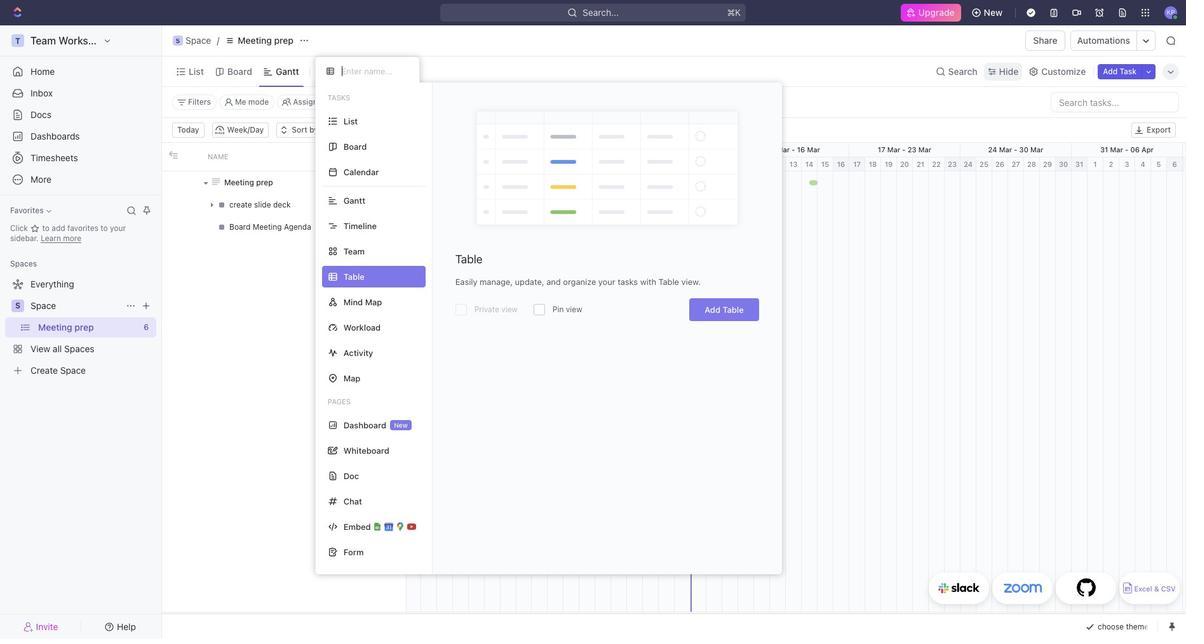 Task type: vqa. For each thing, say whether or not it's contained in the screenshot.
right the "16"
yes



Task type: describe. For each thing, give the bounding box(es) containing it.
embed
[[344, 522, 371, 532]]

excel
[[1135, 586, 1153, 594]]

csv
[[1162, 586, 1176, 594]]

2 horizontal spatial 23
[[948, 160, 957, 168]]

1 23 element from the left
[[485, 158, 501, 172]]

pin
[[553, 305, 564, 314]]

13 element
[[786, 158, 802, 172]]

1 21 element from the left
[[453, 158, 469, 172]]

meeting prep cell
[[200, 172, 365, 194]]

task
[[1120, 66, 1137, 76]]

31 mar - 06 apr
[[1101, 146, 1154, 154]]

17 mar - 23 mar
[[878, 146, 932, 154]]

invite button
[[5, 619, 77, 636]]

organize
[[563, 277, 596, 287]]

1 24 element from the left
[[501, 158, 517, 172]]

spaces
[[10, 259, 37, 269]]

0 horizontal spatial 16
[[797, 146, 805, 154]]

1 vertical spatial your
[[599, 277, 616, 287]]

board inside 'cell'
[[229, 222, 251, 232]]

0 horizontal spatial table
[[455, 253, 483, 266]]

meeting prep inside cell
[[224, 178, 273, 187]]

2 to from the left
[[101, 224, 108, 233]]

13
[[790, 160, 798, 168]]

board inside "link"
[[227, 66, 252, 77]]

home link
[[5, 62, 156, 82]]

favorites
[[10, 206, 44, 215]]

view.
[[682, 277, 701, 287]]

1 4 from the left
[[648, 160, 653, 168]]

invite user image
[[23, 622, 33, 633]]

1 26 element from the left
[[532, 158, 548, 172]]

24 mar - 30 mar
[[988, 146, 1044, 154]]

1 vertical spatial table
[[659, 277, 679, 287]]

assignees button
[[277, 95, 336, 110]]

16 element
[[834, 158, 850, 172]]

1 2 from the left
[[617, 160, 621, 168]]

view for private view
[[502, 305, 518, 314]]

docs link
[[5, 105, 156, 125]]

25 feb - 02 mar
[[544, 146, 599, 154]]

favorites
[[67, 224, 98, 233]]

private view
[[475, 305, 518, 314]]

14 element
[[802, 158, 818, 172]]

prep inside cell
[[256, 178, 273, 187]]

hide
[[999, 66, 1019, 77]]

10 for 10 mar - 16 mar
[[767, 146, 775, 154]]

customize button
[[1025, 63, 1090, 80]]

16 inside "element"
[[837, 160, 845, 168]]

board meeting agenda
[[229, 222, 311, 232]]

your inside "to add favorites to your sidebar."
[[110, 224, 126, 233]]

6 mar from the left
[[888, 146, 901, 154]]

4 mar from the left
[[777, 146, 790, 154]]

private
[[475, 305, 499, 314]]

1 mar from the left
[[586, 146, 599, 154]]

search button
[[932, 63, 982, 80]]

s for s space /
[[176, 37, 180, 44]]

14
[[806, 160, 814, 168]]

learn
[[41, 234, 61, 243]]

- for 09
[[681, 146, 684, 154]]

more
[[63, 234, 81, 243]]

name
[[208, 153, 228, 161]]

- for 02
[[570, 146, 573, 154]]

customize
[[1042, 66, 1086, 77]]

8 mar from the left
[[999, 146, 1012, 154]]

1 vertical spatial board
[[344, 141, 367, 152]]

search...
[[583, 7, 619, 18]]

2 feb from the left
[[475, 146, 487, 154]]

31 element
[[1072, 158, 1088, 172]]

dashboard
[[344, 420, 386, 431]]

0 vertical spatial meeting
[[238, 35, 272, 46]]

1 27 element from the left
[[548, 158, 564, 172]]

1 1 from the left
[[601, 160, 605, 168]]

1 column header from the left
[[162, 143, 181, 171]]

02
[[575, 146, 584, 154]]

docs
[[31, 109, 51, 120]]

1 22 from the left
[[472, 160, 481, 168]]

19 for 2nd 19 element from the right
[[425, 160, 433, 168]]

31 for 31 mar - 06 apr
[[1101, 146, 1109, 154]]

update,
[[515, 277, 544, 287]]

team
[[344, 246, 365, 256]]

2 24 element from the left
[[961, 158, 977, 172]]

name column header
[[200, 143, 365, 171]]

17 for 17
[[854, 160, 861, 168]]

space link
[[31, 296, 121, 316]]

2 19 element from the left
[[881, 158, 897, 172]]

07 apr - 13 apr element
[[1183, 143, 1186, 157]]

0 vertical spatial space, , element
[[173, 36, 183, 46]]

1 horizontal spatial 30
[[1059, 160, 1068, 168]]

31 for 31
[[1076, 160, 1084, 168]]

s for s
[[15, 301, 20, 311]]

1 vertical spatial new
[[394, 422, 408, 430]]

18 for 18
[[869, 160, 877, 168]]

and
[[547, 277, 561, 287]]

3
[[1125, 160, 1130, 168]]

20
[[900, 160, 909, 168]]

timeline
[[344, 221, 377, 231]]

2 29 from the left
[[1043, 160, 1052, 168]]

easily manage, update, and organize your tasks with table view.
[[455, 277, 701, 287]]

 image inside column header
[[169, 151, 178, 160]]

meeting prep - 0.00% row
[[162, 172, 406, 194]]

2 1 from the left
[[1094, 160, 1097, 168]]

with
[[640, 277, 656, 287]]

8 element
[[707, 158, 723, 172]]

&
[[1154, 586, 1160, 594]]

chat
[[344, 497, 362, 507]]

2 2 from the left
[[1109, 160, 1114, 168]]

automations button
[[1071, 31, 1137, 50]]

24 mar - 30 mar element
[[961, 143, 1072, 157]]

- for 06
[[1125, 146, 1129, 154]]

10 mar from the left
[[1110, 146, 1124, 154]]

timesheets link
[[5, 148, 156, 168]]

whiteboard
[[344, 446, 389, 456]]

tasks
[[328, 93, 350, 102]]

export
[[1147, 125, 1171, 135]]

row group containing meeting prep
[[162, 172, 406, 613]]

dashboards link
[[5, 126, 156, 147]]

/
[[217, 35, 219, 46]]

03 mar - 09 mar element
[[627, 143, 738, 157]]

0 vertical spatial 30
[[1020, 146, 1029, 154]]

09
[[686, 146, 695, 154]]

tasks
[[618, 277, 638, 287]]

feb for 25
[[555, 146, 568, 154]]

1 horizontal spatial today
[[694, 174, 712, 182]]

1 vertical spatial map
[[344, 373, 361, 384]]

mind map
[[344, 297, 382, 307]]

hide button
[[984, 63, 1023, 80]]

learn more
[[41, 234, 81, 243]]

17 element
[[850, 158, 866, 172]]

- for 24
[[459, 146, 462, 154]]

2 26 from the left
[[996, 160, 1005, 168]]

feb for 18
[[444, 146, 457, 154]]

Enter name... field
[[340, 65, 409, 77]]

2 27 element from the left
[[1009, 158, 1024, 172]]

add task
[[1103, 66, 1137, 76]]

to add favorites to your sidebar.
[[10, 224, 126, 243]]

03
[[655, 146, 664, 154]]

invite
[[36, 622, 58, 633]]

1 horizontal spatial list
[[344, 116, 358, 126]]

30 element
[[1056, 158, 1072, 172]]

share button
[[1026, 31, 1065, 51]]

7 mar from the left
[[919, 146, 932, 154]]

12 element
[[770, 158, 786, 172]]

2 22 from the left
[[932, 160, 941, 168]]

activity
[[344, 348, 373, 358]]

board link
[[225, 63, 252, 80]]

25 for 25 feb - 02 mar
[[544, 146, 553, 154]]

inbox link
[[5, 83, 156, 104]]

0 horizontal spatial 23
[[488, 160, 497, 168]]

10 mar - 16 mar
[[767, 146, 820, 154]]

28 for 2nd the 28 element from the right
[[567, 160, 576, 168]]

add
[[52, 224, 65, 233]]

0 vertical spatial map
[[365, 297, 382, 307]]

agenda
[[284, 222, 311, 232]]

⌘k
[[727, 7, 741, 18]]

11 element
[[754, 158, 770, 172]]



Task type: locate. For each thing, give the bounding box(es) containing it.
0 horizontal spatial add
[[705, 305, 721, 315]]

- inside 17 mar - 23 mar element
[[903, 146, 906, 154]]

meeting up board "link"
[[238, 35, 272, 46]]

28 element down "25 feb - 02 mar" element at the top of the page
[[564, 158, 580, 172]]

0 horizontal spatial space, , element
[[11, 300, 24, 313]]

timesheets
[[31, 153, 78, 163]]

mind
[[344, 297, 363, 307]]

s down spaces
[[15, 301, 20, 311]]

12
[[774, 160, 782, 168]]

1 horizontal spatial 22 element
[[929, 158, 945, 172]]

0 vertical spatial list
[[189, 66, 204, 77]]

03 mar - 09 mar
[[655, 146, 710, 154]]

10 for 10
[[742, 160, 750, 168]]

1 horizontal spatial 29 element
[[1040, 158, 1056, 172]]

9 mar from the left
[[1031, 146, 1044, 154]]

2 5 from the left
[[1157, 160, 1161, 168]]

2 26 element from the left
[[993, 158, 1009, 172]]

27 element
[[548, 158, 564, 172], [1009, 158, 1024, 172]]

3 mar from the left
[[697, 146, 710, 154]]

1 horizontal spatial 1
[[1094, 160, 1097, 168]]

1 20 element from the left
[[437, 158, 453, 172]]

17 inside 17 mar - 23 mar element
[[878, 146, 886, 154]]

5 mar from the left
[[807, 146, 820, 154]]

0 vertical spatial prep
[[274, 35, 294, 46]]

23 right 21 on the right top of page
[[948, 160, 957, 168]]

1 horizontal spatial add
[[1103, 66, 1118, 76]]

24
[[464, 146, 473, 154], [988, 146, 997, 154], [504, 160, 513, 168], [964, 160, 973, 168]]

upgrade link
[[901, 4, 961, 22]]

meeting prep up gantt link
[[238, 35, 294, 46]]

list down tasks
[[344, 116, 358, 126]]

2 28 from the left
[[1028, 160, 1037, 168]]

19 for first 19 element from right
[[885, 160, 893, 168]]

7 - from the left
[[1125, 146, 1129, 154]]

1 vertical spatial 17
[[854, 160, 861, 168]]

- inside "25 feb - 02 mar" element
[[570, 146, 573, 154]]

meeting inside cell
[[224, 178, 254, 187]]

0 horizontal spatial 5
[[664, 160, 669, 168]]

2
[[617, 160, 621, 168], [1109, 160, 1114, 168]]

6
[[1173, 160, 1177, 168]]

1 vertical spatial meeting
[[224, 178, 254, 187]]

add for add table
[[705, 305, 721, 315]]

22 down 18 feb - 24 feb element on the left of the page
[[472, 160, 481, 168]]

5 - from the left
[[903, 146, 906, 154]]

1 vertical spatial space
[[31, 301, 56, 311]]

0 horizontal spatial 25
[[520, 160, 528, 168]]

1 horizontal spatial 28
[[1028, 160, 1037, 168]]

1 horizontal spatial 2
[[1109, 160, 1114, 168]]

2 20 element from the left
[[897, 158, 913, 172]]

0 horizontal spatial 31
[[1076, 160, 1084, 168]]

meeting left agenda
[[253, 222, 282, 232]]

0 horizontal spatial 19 element
[[421, 158, 437, 172]]

2 - from the left
[[570, 146, 573, 154]]

26 down "25 feb - 02 mar" element at the top of the page
[[535, 160, 544, 168]]

22
[[472, 160, 481, 168], [932, 160, 941, 168]]

gantt up assignees button
[[276, 66, 299, 77]]

1 horizontal spatial map
[[365, 297, 382, 307]]

new button
[[966, 3, 1010, 23]]

27
[[551, 160, 560, 168], [1012, 160, 1020, 168]]

0 vertical spatial table
[[455, 253, 483, 266]]

0 vertical spatial today
[[177, 125, 199, 135]]

favorites button
[[5, 203, 56, 219]]

31 mar - 06 apr element
[[1072, 143, 1183, 157]]

s inside navigation
[[15, 301, 20, 311]]

26
[[535, 160, 544, 168], [996, 160, 1005, 168]]

18 element
[[405, 158, 421, 172], [866, 158, 881, 172]]

15 element
[[818, 158, 834, 172]]

today button
[[172, 123, 204, 138]]

new
[[984, 7, 1003, 18], [394, 422, 408, 430]]

doc
[[344, 471, 359, 481]]

29 left 30 element
[[1043, 160, 1052, 168]]

your left tasks
[[599, 277, 616, 287]]

2 view from the left
[[566, 305, 582, 314]]

1 horizontal spatial 21 element
[[913, 158, 929, 172]]

- inside 18 feb - 24 feb element
[[459, 146, 462, 154]]

2 25 element from the left
[[977, 158, 993, 172]]

calendar
[[344, 167, 379, 177]]

2 vertical spatial meeting
[[253, 222, 282, 232]]

1 vertical spatial meeting prep
[[224, 178, 273, 187]]

meeting inside 'cell'
[[253, 222, 282, 232]]

0 horizontal spatial gantt
[[276, 66, 299, 77]]

23 up 20
[[908, 146, 917, 154]]

1 horizontal spatial view
[[566, 305, 582, 314]]

16 right 15 'element'
[[837, 160, 845, 168]]

0 horizontal spatial to
[[42, 224, 50, 233]]

form
[[344, 547, 364, 558]]

10 up 12 at the right of the page
[[767, 146, 775, 154]]

name row
[[162, 143, 406, 172]]

3 - from the left
[[681, 146, 684, 154]]

1 feb from the left
[[444, 146, 457, 154]]

space, , element
[[173, 36, 183, 46], [11, 300, 24, 313]]

25 inside "25 feb - 02 mar" element
[[544, 146, 553, 154]]

1 26 from the left
[[535, 160, 544, 168]]

today down 7
[[694, 174, 712, 182]]

1 horizontal spatial space
[[186, 35, 211, 46]]

to right "favorites"
[[101, 224, 108, 233]]

space, , element inside 'sidebar' navigation
[[11, 300, 24, 313]]

1 29 element from the left
[[580, 158, 595, 172]]

26 down 24 mar - 30 mar at the top of page
[[996, 160, 1005, 168]]

share
[[1034, 35, 1058, 46]]

17 mar - 23 mar element
[[850, 143, 961, 157]]

21 element down 18 feb - 24 feb element on the left of the page
[[453, 158, 469, 172]]

meeting prep
[[238, 35, 294, 46], [224, 178, 273, 187]]

2 left the 3 element
[[617, 160, 621, 168]]

1 vertical spatial s
[[15, 301, 20, 311]]

25 element down "25 feb - 02 mar" element at the top of the page
[[517, 158, 532, 172]]

to do 
 
 
 
 
 board meeting agenda cell
[[200, 216, 365, 238]]

0 horizontal spatial 30
[[1020, 146, 1029, 154]]

add task button
[[1098, 64, 1142, 79]]

to up learn
[[42, 224, 50, 233]]

2 mar from the left
[[666, 146, 679, 154]]

31
[[1101, 146, 1109, 154], [1076, 160, 1084, 168]]

0 horizontal spatial 26 element
[[532, 158, 548, 172]]

s left "/"
[[176, 37, 180, 44]]

15
[[822, 160, 829, 168]]

0 vertical spatial 17
[[878, 146, 886, 154]]

4
[[648, 160, 653, 168], [1141, 160, 1146, 168]]

19 element
[[421, 158, 437, 172], [881, 158, 897, 172]]

0 vertical spatial new
[[984, 7, 1003, 18]]

gantt inside gantt link
[[276, 66, 299, 77]]

map
[[365, 297, 382, 307], [344, 373, 361, 384]]

22 element right 21 on the right top of page
[[929, 158, 945, 172]]

s inside the s space /
[[176, 37, 180, 44]]

21 element right 20
[[913, 158, 929, 172]]

- inside the 24 mar - 30 mar element
[[1014, 146, 1018, 154]]

sidebar.
[[10, 234, 39, 243]]

0 vertical spatial 18
[[434, 146, 442, 154]]

23 element right 21 on the right top of page
[[945, 158, 961, 172]]

20 element down the "18 feb - 24 feb"
[[437, 158, 453, 172]]

27 down the 24 mar - 30 mar element
[[1012, 160, 1020, 168]]

25 down "25 feb - 02 mar" element at the top of the page
[[520, 160, 528, 168]]

view right private at the left top of the page
[[502, 305, 518, 314]]

25 for first 25 element from the right
[[980, 160, 989, 168]]

1 27 from the left
[[551, 160, 560, 168]]

1 horizontal spatial 16
[[837, 160, 845, 168]]

31 left 06 on the right top of page
[[1101, 146, 1109, 154]]

- inside 10 mar - 16 mar element
[[792, 146, 795, 154]]

board meeting agenda row
[[162, 216, 406, 238]]

25 left 02
[[544, 146, 553, 154]]

5 left the 6 on the right of page
[[1157, 160, 1161, 168]]

board down meeting prep link
[[227, 66, 252, 77]]

19 element left 20
[[881, 158, 897, 172]]

0 horizontal spatial today
[[177, 125, 199, 135]]

2 horizontal spatial 25
[[980, 160, 989, 168]]

10 element
[[738, 158, 754, 172]]

prep
[[274, 35, 294, 46], [256, 178, 273, 187]]

10 mar - 16 mar element
[[738, 143, 850, 157]]

2 4 from the left
[[1141, 160, 1146, 168]]

1 vertical spatial 31
[[1076, 160, 1084, 168]]

0 horizontal spatial map
[[344, 373, 361, 384]]

- for 30
[[1014, 146, 1018, 154]]

2 column header from the left
[[181, 143, 200, 171]]

1 28 from the left
[[567, 160, 576, 168]]

23 inside 17 mar - 23 mar element
[[908, 146, 917, 154]]

29 element left the 31 element
[[1040, 158, 1056, 172]]

view for pin view
[[566, 305, 582, 314]]

- inside 31 mar - 06 apr element
[[1125, 146, 1129, 154]]

1 - from the left
[[459, 146, 462, 154]]

26 element
[[532, 158, 548, 172], [993, 158, 1009, 172]]

2 23 element from the left
[[945, 158, 961, 172]]

1 28 element from the left
[[564, 158, 580, 172]]

27 for second 27 element
[[1012, 160, 1020, 168]]

27 element down 25 feb - 02 mar
[[548, 158, 564, 172]]

learn more link
[[41, 234, 81, 243]]

17 for 17 mar - 23 mar
[[878, 146, 886, 154]]

1 18 element from the left
[[405, 158, 421, 172]]

30
[[1020, 146, 1029, 154], [1059, 160, 1068, 168]]

1 19 element from the left
[[421, 158, 437, 172]]

3 feb from the left
[[555, 146, 568, 154]]

tree grid containing meeting prep
[[162, 143, 406, 613]]

4 down apr
[[1141, 160, 1146, 168]]

18 element containing 18
[[866, 158, 881, 172]]

7
[[696, 160, 700, 168]]

tree grid
[[162, 143, 406, 613]]

0 horizontal spatial 28
[[567, 160, 576, 168]]

0 horizontal spatial 17
[[854, 160, 861, 168]]

0 horizontal spatial 27
[[551, 160, 560, 168]]

click
[[10, 224, 30, 233]]

s space /
[[176, 35, 219, 46]]

dashboards
[[31, 131, 80, 142]]

column header
[[162, 143, 181, 171], [181, 143, 200, 171], [365, 143, 384, 171]]

1 vertical spatial gantt
[[344, 195, 365, 206]]

space left "/"
[[186, 35, 211, 46]]

your right "favorites"
[[110, 224, 126, 233]]

1 horizontal spatial 31
[[1101, 146, 1109, 154]]

0 horizontal spatial 18 element
[[405, 158, 421, 172]]

26 element down 24 mar - 30 mar at the top of page
[[993, 158, 1009, 172]]

25 feb - 02 mar element
[[517, 143, 627, 157]]

2 19 from the left
[[885, 160, 893, 168]]

1 horizontal spatial 23
[[908, 146, 917, 154]]

21 element
[[453, 158, 469, 172], [913, 158, 929, 172]]

meeting prep down name
[[224, 178, 273, 187]]

23
[[908, 146, 917, 154], [488, 160, 497, 168], [948, 160, 957, 168]]

28
[[567, 160, 576, 168], [1028, 160, 1037, 168]]

1 horizontal spatial 22
[[932, 160, 941, 168]]

27 element down the 24 mar - 30 mar element
[[1009, 158, 1024, 172]]

0 horizontal spatial 22 element
[[469, 158, 485, 172]]

list link
[[186, 63, 204, 80]]

1 horizontal spatial 24 element
[[961, 158, 977, 172]]

prep down name column header
[[256, 178, 273, 187]]

new inside button
[[984, 7, 1003, 18]]

22 element
[[469, 158, 485, 172], [929, 158, 945, 172]]

 image
[[169, 151, 178, 160]]

5
[[664, 160, 669, 168], [1157, 160, 1161, 168]]

0 horizontal spatial space
[[31, 301, 56, 311]]

10 right 9 element
[[742, 160, 750, 168]]

21
[[917, 160, 925, 168]]

1 horizontal spatial 5
[[1157, 160, 1161, 168]]

1 vertical spatial list
[[344, 116, 358, 126]]

2 29 element from the left
[[1040, 158, 1056, 172]]

22 right 21 on the right top of page
[[932, 160, 941, 168]]

workload
[[344, 323, 381, 333]]

0 horizontal spatial 2
[[617, 160, 621, 168]]

1 horizontal spatial 19 element
[[881, 158, 897, 172]]

25 element down 24 mar - 30 mar at the top of page
[[977, 158, 993, 172]]

1 left the 3 element
[[601, 160, 605, 168]]

0 vertical spatial 10
[[767, 146, 775, 154]]

apr
[[1142, 146, 1154, 154]]

0 horizontal spatial list
[[189, 66, 204, 77]]

1 22 element from the left
[[469, 158, 485, 172]]

2 21 element from the left
[[913, 158, 929, 172]]

home
[[31, 66, 55, 77]]

1 horizontal spatial 19
[[885, 160, 893, 168]]

new right upgrade
[[984, 7, 1003, 18]]

0 vertical spatial space
[[186, 35, 211, 46]]

17 inside 17 element
[[854, 160, 861, 168]]

26 element down 25 feb - 02 mar
[[532, 158, 548, 172]]

today
[[177, 125, 199, 135], [694, 174, 712, 182]]

25 down 24 mar - 30 mar at the top of page
[[980, 160, 989, 168]]

27 down 25 feb - 02 mar
[[551, 160, 560, 168]]

- for 16
[[792, 146, 795, 154]]

16 up 13
[[797, 146, 805, 154]]

0 vertical spatial meeting prep
[[238, 35, 294, 46]]

1 horizontal spatial 26
[[996, 160, 1005, 168]]

assignees
[[293, 97, 331, 107]]

7 element
[[1183, 158, 1186, 172]]

9 element
[[723, 158, 738, 172]]

1 right the 31 element
[[1094, 160, 1097, 168]]

new right dashboard
[[394, 422, 408, 430]]

1 horizontal spatial to
[[101, 224, 108, 233]]

space inside 'sidebar' navigation
[[31, 301, 56, 311]]

view right the pin
[[566, 305, 582, 314]]

today down list link at the left of page
[[177, 125, 199, 135]]

list
[[189, 66, 204, 77], [344, 116, 358, 126]]

today inside button
[[177, 125, 199, 135]]

upgrade
[[919, 7, 955, 18]]

18 element left 20
[[866, 158, 881, 172]]

1 horizontal spatial 25
[[544, 146, 553, 154]]

gantt
[[276, 66, 299, 77], [344, 195, 365, 206]]

1 horizontal spatial 18 element
[[866, 158, 881, 172]]

18 for 18 feb - 24 feb
[[434, 146, 442, 154]]

16
[[797, 146, 805, 154], [837, 160, 845, 168]]

2 horizontal spatial feb
[[555, 146, 568, 154]]

space down spaces
[[31, 301, 56, 311]]

row group
[[162, 172, 406, 613]]

3 element
[[627, 158, 643, 172]]

1
[[601, 160, 605, 168], [1094, 160, 1097, 168]]

1 vertical spatial 10
[[742, 160, 750, 168]]

0 horizontal spatial new
[[394, 422, 408, 430]]

view
[[502, 305, 518, 314], [566, 305, 582, 314]]

23 element down 18 feb - 24 feb element on the left of the page
[[485, 158, 501, 172]]

board up calendar
[[344, 141, 367, 152]]

6 - from the left
[[1014, 146, 1018, 154]]

0 horizontal spatial 1
[[601, 160, 605, 168]]

2 28 element from the left
[[1024, 158, 1040, 172]]

1 19 from the left
[[425, 160, 433, 168]]

1 horizontal spatial 25 element
[[977, 158, 993, 172]]

- inside 03 mar - 09 mar element
[[681, 146, 684, 154]]

meeting down name
[[224, 178, 254, 187]]

space, , element down spaces
[[11, 300, 24, 313]]

1 5 from the left
[[664, 160, 669, 168]]

4 - from the left
[[792, 146, 795, 154]]

2 vertical spatial table
[[723, 305, 744, 315]]

25 for 1st 25 element
[[520, 160, 528, 168]]

manage,
[[480, 277, 513, 287]]

23 down 18 feb - 24 feb element on the left of the page
[[488, 160, 497, 168]]

meeting prep link
[[222, 33, 297, 48]]

17
[[878, 146, 886, 154], [854, 160, 861, 168]]

map right mind
[[365, 297, 382, 307]]

4 right the 3 element
[[648, 160, 653, 168]]

1 view from the left
[[502, 305, 518, 314]]

inbox
[[31, 88, 53, 98]]

board left agenda
[[229, 222, 251, 232]]

1 horizontal spatial 10
[[767, 146, 775, 154]]

24 element
[[501, 158, 517, 172], [961, 158, 977, 172]]

20 element containing 20
[[897, 158, 913, 172]]

29 element
[[580, 158, 595, 172], [1040, 158, 1056, 172]]

24 element right 21 on the right top of page
[[961, 158, 977, 172]]

1 horizontal spatial 4
[[1141, 160, 1146, 168]]

1 horizontal spatial 20 element
[[897, 158, 913, 172]]

0 horizontal spatial 27 element
[[548, 158, 564, 172]]

1 horizontal spatial space, , element
[[173, 36, 183, 46]]

gantt up timeline
[[344, 195, 365, 206]]

22 element down 18 feb - 24 feb element on the left of the page
[[469, 158, 485, 172]]

28 for 1st the 28 element from right
[[1028, 160, 1037, 168]]

list down the s space /
[[189, 66, 204, 77]]

2 horizontal spatial table
[[723, 305, 744, 315]]

3 column header from the left
[[365, 143, 384, 171]]

29 element down 02
[[580, 158, 595, 172]]

0 horizontal spatial your
[[110, 224, 126, 233]]

19 down 18 feb - 24 feb element on the left of the page
[[425, 160, 433, 168]]

1 29 from the left
[[583, 160, 592, 168]]

1 horizontal spatial prep
[[274, 35, 294, 46]]

19 element down the "18 feb - 24 feb"
[[421, 158, 437, 172]]

space, , element left "/"
[[173, 36, 183, 46]]

19 left 20
[[885, 160, 893, 168]]

0 horizontal spatial 18
[[434, 146, 442, 154]]

31 right 30 element
[[1076, 160, 1084, 168]]

1 horizontal spatial 17
[[878, 146, 886, 154]]

1 to from the left
[[42, 224, 50, 233]]

28 element down the 24 mar - 30 mar element
[[1024, 158, 1040, 172]]

0 horizontal spatial 29
[[583, 160, 592, 168]]

search
[[949, 66, 978, 77]]

27 for 1st 27 element from the left
[[551, 160, 560, 168]]

29 down 02
[[583, 160, 592, 168]]

excel & csv link
[[1120, 573, 1180, 605]]

0 vertical spatial 31
[[1101, 146, 1109, 154]]

add for add task
[[1103, 66, 1118, 76]]

1 25 element from the left
[[517, 158, 532, 172]]

2 27 from the left
[[1012, 160, 1020, 168]]

1 vertical spatial 18
[[869, 160, 877, 168]]

Search tasks... text field
[[1052, 93, 1179, 112]]

2 18 element from the left
[[866, 158, 881, 172]]

0 horizontal spatial 25 element
[[517, 158, 532, 172]]

2 22 element from the left
[[929, 158, 945, 172]]

- for 23
[[903, 146, 906, 154]]

1 horizontal spatial 28 element
[[1024, 158, 1040, 172]]

6 element
[[675, 158, 691, 172]]

06
[[1131, 146, 1140, 154]]

easily
[[455, 277, 478, 287]]

28 down "25 feb - 02 mar" element at the top of the page
[[567, 160, 576, 168]]

0 horizontal spatial 23 element
[[485, 158, 501, 172]]

2 left 3
[[1109, 160, 1114, 168]]

add inside 'button'
[[1103, 66, 1118, 76]]

prep up gantt link
[[274, 35, 294, 46]]

0 horizontal spatial 22
[[472, 160, 481, 168]]

0 horizontal spatial 26
[[535, 160, 544, 168]]

pin view
[[553, 305, 582, 314]]

28 element
[[564, 158, 580, 172], [1024, 158, 1040, 172]]

24 element down 18 feb - 24 feb element on the left of the page
[[501, 158, 517, 172]]

map down activity
[[344, 373, 361, 384]]

21 element containing 21
[[913, 158, 929, 172]]

add table
[[705, 305, 744, 315]]

20 element
[[437, 158, 453, 172], [897, 158, 913, 172]]

2 vertical spatial board
[[229, 222, 251, 232]]

1 horizontal spatial 29
[[1043, 160, 1052, 168]]

5 left 6 element
[[664, 160, 669, 168]]

23 element
[[485, 158, 501, 172], [945, 158, 961, 172]]

excel & csv
[[1135, 586, 1176, 594]]

18 element down 18 feb - 24 feb element on the left of the page
[[405, 158, 421, 172]]

25 element
[[517, 158, 532, 172], [977, 158, 993, 172]]

28 down the 24 mar - 30 mar element
[[1028, 160, 1037, 168]]

sidebar navigation
[[0, 25, 162, 640]]

1 vertical spatial 30
[[1059, 160, 1068, 168]]

0 horizontal spatial 24 element
[[501, 158, 517, 172]]

18 feb - 24 feb element
[[405, 143, 517, 157]]

1 horizontal spatial 23 element
[[945, 158, 961, 172]]

20 element down 17 mar - 23 mar element
[[897, 158, 913, 172]]



